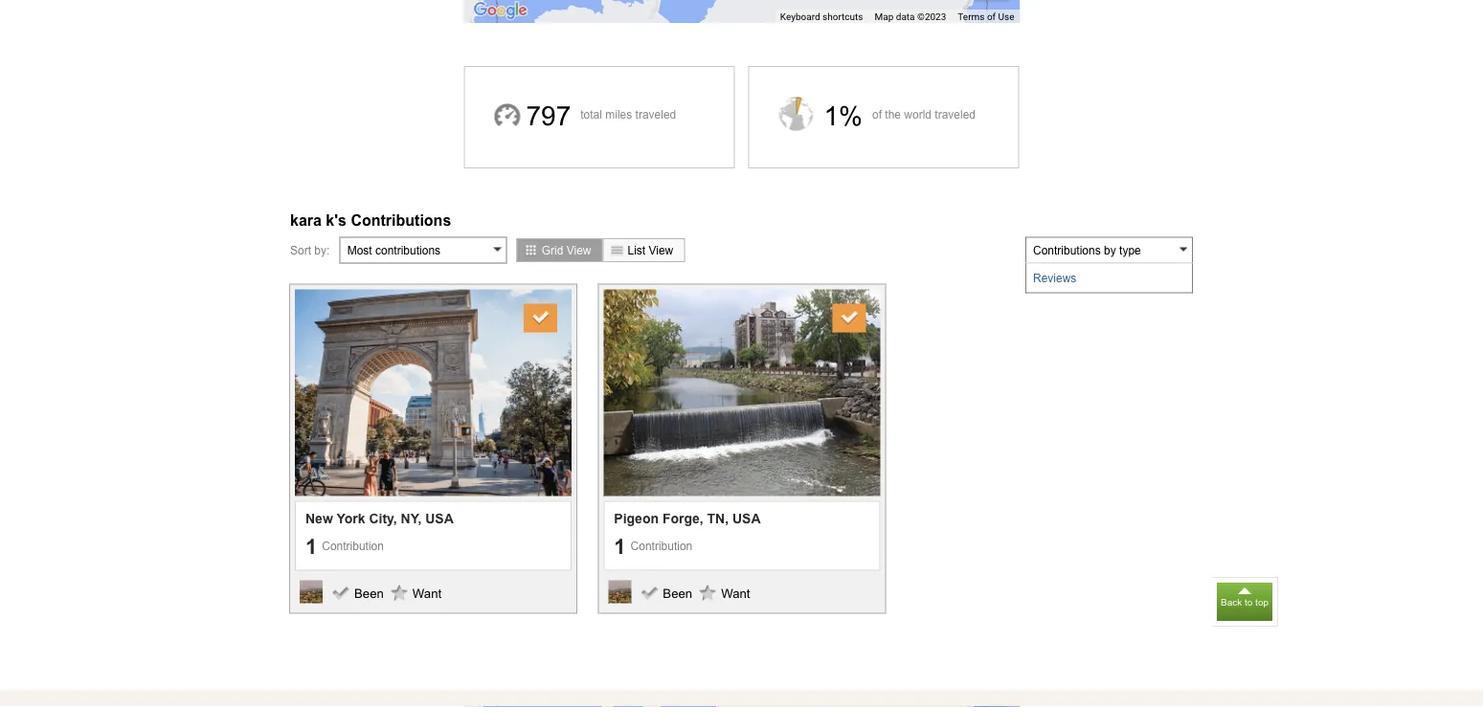 Task type: locate. For each thing, give the bounding box(es) containing it.
been down the pigeon forge, tn, usa 1 contribution
[[663, 587, 692, 601]]

1 been from the left
[[354, 587, 384, 601]]

contributions
[[375, 244, 441, 257]]

2 view from the left
[[649, 244, 673, 257]]

keyboard
[[780, 11, 820, 23]]

shortcuts
[[823, 11, 863, 23]]

1 horizontal spatial 1
[[614, 535, 626, 558]]

of for 1%
[[872, 108, 882, 121]]

2 1 from the left
[[614, 535, 626, 558]]

traveled right miles on the left top of page
[[635, 108, 676, 121]]

want for contribution
[[721, 587, 750, 601]]

797 total miles traveled
[[526, 101, 676, 131]]

1 view from the left
[[567, 244, 591, 257]]

view right grid
[[567, 244, 591, 257]]

want down new york city, ny, usa 1 contribution
[[413, 587, 442, 601]]

contribution down the york
[[322, 540, 384, 553]]

the
[[885, 108, 901, 121]]

traveled
[[635, 108, 676, 121], [935, 108, 976, 121]]

2 been from the left
[[663, 587, 692, 601]]

1 horizontal spatial contributions
[[1033, 244, 1101, 257]]

traveled inside '1% of the world traveled'
[[935, 108, 976, 121]]

been
[[354, 587, 384, 601], [663, 587, 692, 601]]

grid
[[542, 244, 563, 257]]

traveled inside 797 total miles traveled
[[635, 108, 676, 121]]

1 down the new
[[305, 535, 317, 558]]

0 horizontal spatial been
[[354, 587, 384, 601]]

by
[[1104, 244, 1116, 257]]

1 want from the left
[[413, 587, 442, 601]]

miles
[[605, 108, 632, 121]]

2 traveled from the left
[[935, 108, 976, 121]]

0 horizontal spatial view
[[567, 244, 591, 257]]

top
[[1255, 598, 1269, 608]]

usa right tn,
[[733, 512, 761, 527]]

1 horizontal spatial been
[[663, 587, 692, 601]]

0 horizontal spatial contribution
[[322, 540, 384, 553]]

1 1 from the left
[[305, 535, 317, 558]]

most
[[347, 244, 372, 257]]

tn,
[[707, 512, 729, 527]]

data
[[896, 11, 915, 23]]

0 horizontal spatial 1
[[305, 535, 317, 558]]

of inside '1% of the world traveled'
[[872, 108, 882, 121]]

1 horizontal spatial contribution
[[631, 540, 693, 553]]

traveled right world
[[935, 108, 976, 121]]

been for contribution
[[663, 587, 692, 601]]

0 vertical spatial of
[[987, 11, 996, 23]]

2 usa from the left
[[733, 512, 761, 527]]

of for terms
[[987, 11, 996, 23]]

want down the pigeon forge, tn, usa 1 contribution
[[721, 587, 750, 601]]

terms of use
[[958, 11, 1015, 23]]

view for list view
[[649, 244, 673, 257]]

list
[[628, 244, 646, 257]]

797
[[526, 101, 571, 131]]

1 horizontal spatial want
[[721, 587, 750, 601]]

contributions up contributions
[[351, 212, 451, 229]]

of
[[987, 11, 996, 23], [872, 108, 882, 121]]

1 horizontal spatial of
[[987, 11, 996, 23]]

1 horizontal spatial traveled
[[935, 108, 976, 121]]

0 horizontal spatial usa
[[425, 512, 454, 527]]

0 vertical spatial contributions
[[351, 212, 451, 229]]

contribution down forge,
[[631, 540, 693, 553]]

0 horizontal spatial traveled
[[635, 108, 676, 121]]

usa
[[425, 512, 454, 527], [733, 512, 761, 527]]

reviews link
[[1026, 264, 1192, 293]]

1% of the world traveled
[[824, 101, 976, 131]]

1 inside new york city, ny, usa 1 contribution
[[305, 535, 317, 558]]

grid view
[[542, 244, 591, 257]]

want for 1
[[413, 587, 442, 601]]

view right list
[[649, 244, 673, 257]]

k's
[[326, 212, 347, 229]]

been down new york city, ny, usa 1 contribution
[[354, 587, 384, 601]]

1 contribution from the left
[[322, 540, 384, 553]]

1%
[[824, 101, 863, 131]]

1 horizontal spatial usa
[[733, 512, 761, 527]]

of left "the"
[[872, 108, 882, 121]]

2 want from the left
[[721, 587, 750, 601]]

1 usa from the left
[[425, 512, 454, 527]]

of left use
[[987, 11, 996, 23]]

contribution
[[322, 540, 384, 553], [631, 540, 693, 553]]

use
[[998, 11, 1015, 23]]

contributions up reviews
[[1033, 244, 1101, 257]]

0 horizontal spatial want
[[413, 587, 442, 601]]

contributions
[[351, 212, 451, 229], [1033, 244, 1101, 257]]

usa inside new york city, ny, usa 1 contribution
[[425, 512, 454, 527]]

usa right ny,
[[425, 512, 454, 527]]

0 horizontal spatial of
[[872, 108, 882, 121]]

contribution inside the pigeon forge, tn, usa 1 contribution
[[631, 540, 693, 553]]

by:
[[314, 244, 330, 257]]

view
[[567, 244, 591, 257], [649, 244, 673, 257]]

1 horizontal spatial view
[[649, 244, 673, 257]]

terms of use link
[[958, 11, 1015, 23]]

keyboard shortcuts
[[780, 11, 863, 23]]

1 traveled from the left
[[635, 108, 676, 121]]

ny,
[[401, 512, 422, 527]]

1 down pigeon
[[614, 535, 626, 558]]

want
[[413, 587, 442, 601], [721, 587, 750, 601]]

reviews
[[1033, 271, 1077, 284]]

1 vertical spatial of
[[872, 108, 882, 121]]

google image
[[469, 0, 532, 23]]

2 contribution from the left
[[631, 540, 693, 553]]

contribution inside new york city, ny, usa 1 contribution
[[322, 540, 384, 553]]

1
[[305, 535, 317, 558], [614, 535, 626, 558]]



Task type: vqa. For each thing, say whether or not it's contained in the screenshot.
middle for
no



Task type: describe. For each thing, give the bounding box(es) containing it.
contributions by type
[[1033, 244, 1141, 257]]

keyboard shortcuts button
[[780, 10, 863, 24]]

york
[[337, 512, 365, 527]]

back
[[1221, 598, 1242, 608]]

been for 1
[[354, 587, 384, 601]]

terms
[[958, 11, 985, 23]]

pigeon forge, tn, usa 1 contribution
[[614, 512, 761, 558]]

map data ©2023
[[875, 11, 946, 23]]

kara k's contributions
[[290, 212, 451, 229]]

©2023
[[917, 11, 946, 23]]

kara
[[290, 212, 322, 229]]

1 vertical spatial contributions
[[1033, 244, 1101, 257]]

most contributions
[[347, 244, 441, 257]]

usa inside the pigeon forge, tn, usa 1 contribution
[[733, 512, 761, 527]]

back to top
[[1221, 598, 1269, 608]]

new
[[305, 512, 333, 527]]

1 inside the pigeon forge, tn, usa 1 contribution
[[614, 535, 626, 558]]

to
[[1245, 598, 1253, 608]]

sort by:
[[290, 244, 330, 257]]

city,
[[369, 512, 397, 527]]

list view
[[628, 244, 673, 257]]

0 horizontal spatial contributions
[[351, 212, 451, 229]]

new york city, ny, usa 1 contribution
[[305, 512, 454, 558]]

forge,
[[663, 512, 703, 527]]

total
[[580, 108, 602, 121]]

view for grid view
[[567, 244, 591, 257]]

world
[[904, 108, 932, 121]]

map region
[[252, 0, 1232, 100]]

pigeon
[[614, 512, 659, 527]]

type
[[1119, 244, 1141, 257]]

map
[[875, 11, 894, 23]]

sort
[[290, 244, 311, 257]]



